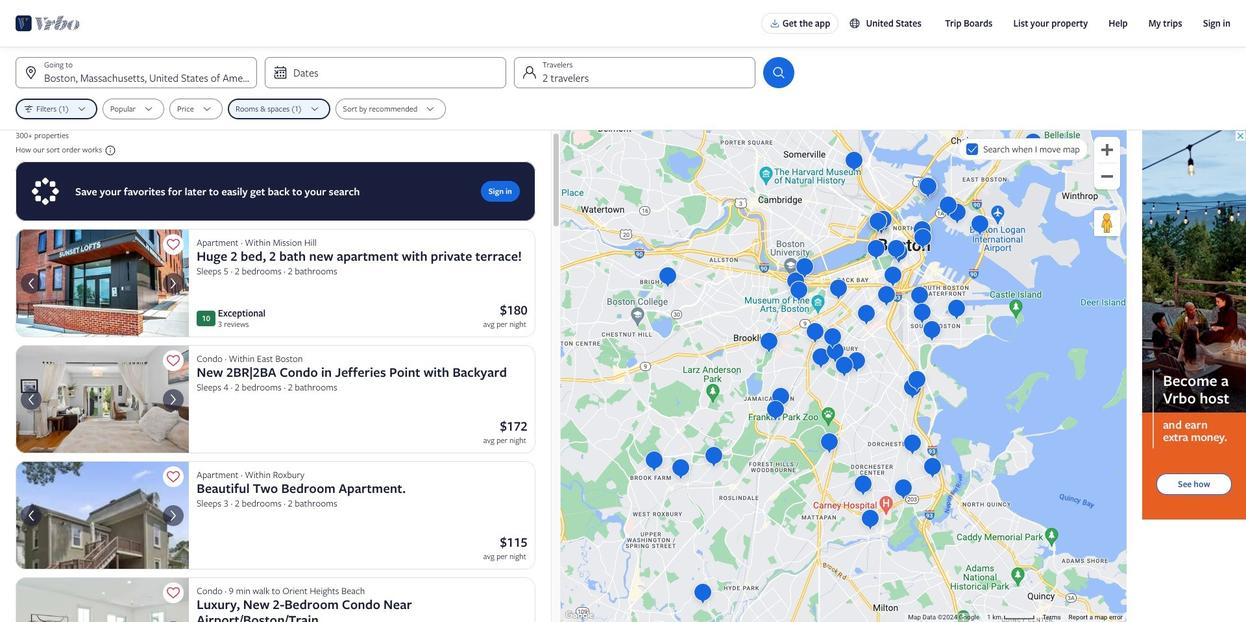 Task type: locate. For each thing, give the bounding box(es) containing it.
show previous image for new 2br|2ba condo in jefferies point with backyard image
[[23, 392, 39, 407]]

exterior image
[[16, 229, 189, 338], [16, 462, 189, 570]]

1 vertical spatial exterior image
[[16, 462, 189, 570]]

vrbo logo image
[[16, 13, 80, 34]]

0 vertical spatial exterior image
[[16, 229, 189, 338]]

living area image
[[16, 578, 189, 623]]

show previous image for beautiful two bedroom apartment. image
[[23, 508, 39, 524]]

show next image for new 2br|2ba condo in jefferies point with backyard image
[[166, 392, 181, 407]]

show next image for huge 2 bed, 2 bath new apartment with private terrace! image
[[166, 276, 181, 291]]

1 exterior image from the top
[[16, 229, 189, 338]]

show next image for beautiful two bedroom apartment. image
[[166, 508, 181, 524]]

2 exterior image from the top
[[16, 462, 189, 570]]



Task type: describe. For each thing, give the bounding box(es) containing it.
small image
[[849, 18, 861, 29]]

show previous image for huge 2 bed, 2 bath new apartment with private terrace! image
[[23, 276, 39, 291]]

exterior image for show previous image for beautiful two bedroom apartment.
[[16, 462, 189, 570]]

google image
[[564, 610, 595, 623]]

download the app button image
[[770, 18, 780, 29]]

exterior image for show previous image for huge 2 bed, 2 bath new apartment with private terrace!
[[16, 229, 189, 338]]

search image
[[771, 65, 787, 81]]

small image
[[102, 145, 116, 156]]

map region
[[561, 130, 1127, 623]]

room image
[[16, 345, 189, 454]]



Task type: vqa. For each thing, say whether or not it's contained in the screenshot.
Show previous image for Beautiful Two Bedroom Apartment.
yes



